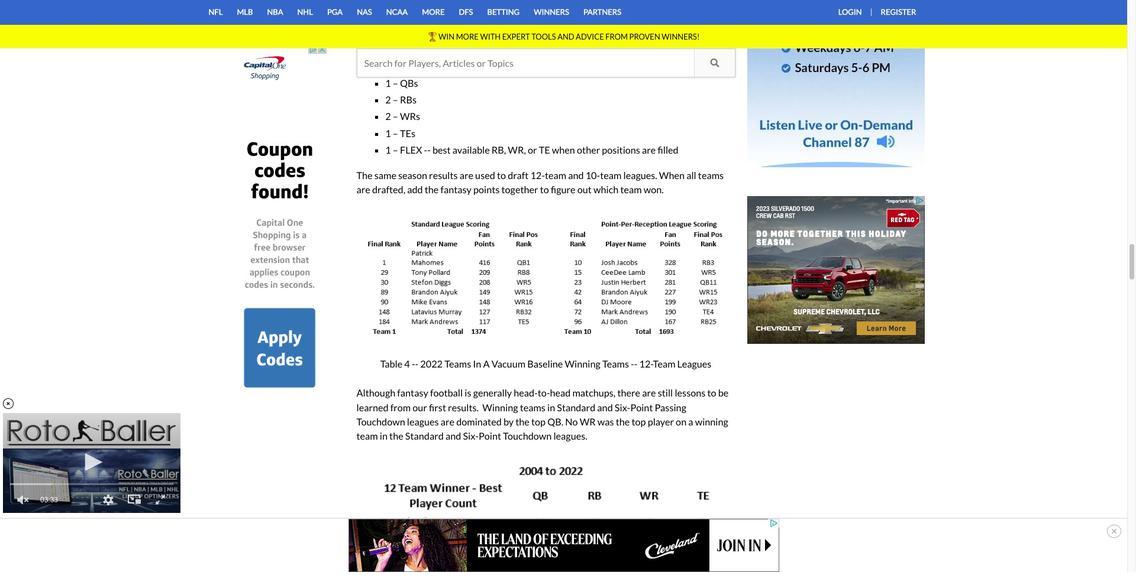 Task type: describe. For each thing, give the bounding box(es) containing it.
are inside the 1 – qbs 2 – rbs 2 – wrs 1 – tes 1 – flex -- best available rb, wr, or te when other positions are filled
[[642, 145, 656, 156]]

ncaa
[[386, 7, 408, 17]]

team left won.
[[621, 184, 642, 195]]

team up 'which'
[[600, 170, 622, 181]]

1 2 from the top
[[385, 94, 391, 105]]

years
[[357, 34, 379, 45]]

table 4 -- 2022 teams in a vacuum baseline winning teams -- 12-team leagues
[[380, 359, 712, 370]]

be
[[718, 388, 729, 399]]

points
[[474, 184, 500, 195]]

12- inside the same season results are used to draft 12-team and 10-team leagues. when all teams are drafted, add the fantasy points together to figure out which team won.
[[531, 170, 545, 181]]

won.
[[644, 184, 664, 195]]

1 horizontal spatial six-
[[615, 402, 631, 413]]

1 vertical spatial point
[[479, 431, 501, 442]]

pga link
[[321, 0, 349, 25]]

team inside although fantasy football is generally head-to-head matchups, there are still lessons to be learned from our first results.  winning teams in standard and six-point passing touchdown leagues are dominated by the top qb. no wr was the top player on a winning team in the standard and six-point touchdown leagues.
[[357, 431, 378, 442]]

of
[[426, 20, 434, 31]]

qb.
[[548, 417, 564, 428]]

and inside the same season results are used to draft 12-team and 10-team leagues. when all teams are drafted, add the fantasy points together to figure out which team won.
[[568, 170, 584, 181]]

flex
[[400, 145, 422, 156]]

team up figure
[[545, 170, 566, 181]]

first
[[429, 402, 446, 413]]

nba link
[[261, 0, 289, 25]]

1 vertical spatial six-
[[463, 431, 479, 442]]

2 horizontal spatial from
[[691, 20, 711, 31]]

and up was
[[597, 402, 613, 413]]

1 top from the left
[[531, 417, 546, 428]]

are left used
[[460, 170, 474, 181]]

unmute button group
[[10, 488, 36, 514]]

leagues
[[407, 417, 439, 428]]

used
[[475, 170, 495, 181]]

backward
[[648, 20, 689, 31]]

0 vertical spatial winning
[[565, 359, 601, 370]]

login
[[839, 7, 862, 17]]

leagues
[[677, 359, 712, 370]]

1 horizontal spatial touchdown
[[503, 431, 552, 442]]

the same season results are used to draft 12-team and 10-team leagues. when all teams are drafted, add the fantasy points together to figure out which team won.
[[357, 170, 724, 195]]

03:33
[[40, 497, 58, 505]]

te
[[539, 145, 550, 156]]

register link
[[875, 0, 922, 25]]

1 1 from the top
[[385, 77, 391, 89]]

which
[[594, 184, 619, 195]]

betting
[[487, 7, 520, 17]]

search image
[[710, 59, 719, 67]]

nfl
[[209, 7, 223, 17]]

×
[[1111, 526, 1118, 539]]

winning inside although fantasy football is generally head-to-head matchups, there are still lessons to be learned from our first results.  winning teams in standard and six-point passing touchdown leagues are dominated by the top qb. no wr was the top player on a winning team in the standard and six-point touchdown leagues.
[[483, 402, 518, 413]]

2 teams from the left
[[602, 359, 629, 370]]

the up expert
[[510, 20, 524, 31]]

are left drafted,
[[357, 184, 370, 195]]

rbs
[[400, 94, 417, 105]]

video player application
[[3, 414, 181, 514]]

to left 300
[[588, 34, 597, 45]]

1 horizontal spatial from
[[488, 20, 508, 31]]

winners!
[[662, 32, 700, 41]]

players
[[617, 34, 647, 45]]

available
[[453, 145, 490, 156]]

a
[[689, 417, 693, 428]]

2 1 from the top
[[385, 128, 391, 139]]

2 horizontal spatial results
[[557, 20, 586, 31]]

pga
[[327, 7, 343, 17]]

5 – from the top
[[393, 145, 398, 156]]

0 horizontal spatial in
[[380, 431, 388, 442]]

the up include
[[713, 20, 727, 31]]

on
[[676, 417, 687, 428]]

ncaa link
[[380, 0, 414, 25]]

rb,
[[492, 145, 506, 156]]

partners
[[584, 7, 622, 17]]

when
[[659, 170, 685, 181]]

Search for Players, Articles or Topics text field
[[357, 49, 694, 77]]

2 – from the top
[[393, 94, 398, 105]]

with
[[480, 32, 501, 41]]

3 1 from the top
[[385, 145, 391, 156]]

1 vertical spatial results
[[510, 34, 539, 45]]

1 horizontal spatial standard
[[557, 402, 596, 413]]

figure
[[551, 184, 576, 195]]

defenses
[[390, 48, 427, 60]]

the right 'by'
[[516, 417, 530, 428]]

our
[[413, 402, 427, 413]]

register
[[881, 7, 917, 17]]

all
[[687, 170, 696, 181]]

baseline
[[375, 20, 409, 31]]

a
[[483, 359, 490, 370]]

from
[[606, 32, 628, 41]]

drafted,
[[372, 184, 406, 195]]

2022
[[420, 359, 443, 370]]

2022.
[[416, 34, 441, 45]]

2 top from the left
[[632, 417, 646, 428]]

fantasy inside the same season results are used to draft 12-team and 10-team leagues. when all teams are drafted, add the fantasy points together to figure out which team won.
[[441, 184, 472, 195]]

1 horizontal spatial 12-
[[640, 359, 653, 370]]

mlb link
[[231, 0, 259, 25]]

more inside more link
[[422, 7, 445, 17]]

or
[[528, 145, 537, 156]]

same
[[375, 170, 397, 181]]

filled
[[658, 145, 679, 156]]

head
[[550, 388, 571, 399]]

3 – from the top
[[393, 111, 398, 122]]

leagues. inside although fantasy football is generally head-to-head matchups, there are still lessons to be learned from our first results.  winning teams in standard and six-point passing touchdown leagues are dominated by the top qb. no wr was the top player on a winning team in the standard and six-point touchdown leagues.
[[554, 431, 588, 442]]

from inside although fantasy football is generally head-to-head matchups, there are still lessons to be learned from our first results.  winning teams in standard and six-point passing touchdown leagues are dominated by the top qb. no wr was the top player on a winning team in the standard and six-point touchdown leagues.
[[390, 402, 411, 413]]

nfl link
[[203, 0, 229, 25]]

1 horizontal spatial point
[[631, 402, 653, 413]]

in
[[473, 359, 481, 370]]

🏆 win more with expert tools and advice from proven winners! link
[[428, 32, 700, 41]]

player
[[648, 417, 674, 428]]

best
[[433, 145, 451, 156]]

winners link
[[528, 0, 575, 25]]

vacuum
[[492, 359, 526, 370]]

1 horizontal spatial season
[[479, 34, 508, 45]]

there
[[618, 388, 640, 399]]

matchups,
[[573, 388, 616, 399]]



Task type: locate. For each thing, give the bounding box(es) containing it.
0 horizontal spatial six-
[[463, 431, 479, 442]]

in
[[547, 402, 555, 413], [380, 431, 388, 442]]

0 horizontal spatial tiav
[[436, 20, 457, 31]]

1 horizontal spatial tiav
[[480, 48, 501, 60]]

0 vertical spatial more
[[422, 7, 445, 17]]

-
[[424, 145, 427, 156], [427, 145, 431, 156], [412, 359, 415, 370], [415, 359, 419, 370], [631, 359, 634, 370], [634, 359, 638, 370]]

1 vertical spatial 1
[[385, 128, 391, 139]]

the right was
[[616, 417, 630, 428]]

leagues. up won.
[[624, 170, 657, 181]]

nba
[[267, 7, 283, 17]]

the for the same season results are used to draft 12-team and 10-team leagues. when all teams are drafted, add the fantasy points together to figure out which team won.
[[357, 170, 373, 181]]

0 vertical spatial leagues.
[[624, 170, 657, 181]]

0 horizontal spatial will
[[503, 48, 518, 60]]

from left our
[[390, 402, 411, 413]]

results down best
[[429, 170, 458, 181]]

dfs
[[459, 7, 473, 17]]

2 vertical spatial season
[[398, 170, 427, 181]]

2 left rbs
[[385, 94, 391, 105]]

1 vertical spatial season
[[479, 34, 508, 45]]

– left rbs
[[393, 94, 398, 105]]

teams left in
[[445, 359, 471, 370]]

the inside the baseline set of tiav comes from the season results snake-drafted backward from the years 2004 to 2022. because season results are limited to 300 players and will not include enough defenses and kickers, tiav will contain:
[[357, 20, 373, 31]]

the baseline set of tiav comes from the season results snake-drafted backward from the years 2004 to 2022. because season results are limited to 300 players and will not include enough defenses and kickers, tiav will contain:
[[357, 20, 730, 60]]

the inside the same season results are used to draft 12-team and 10-team leagues. when all teams are drafted, add the fantasy points together to figure out which team won.
[[425, 184, 439, 195]]

0 horizontal spatial results
[[429, 170, 458, 181]]

teams down head- in the left of the page
[[520, 402, 546, 413]]

when
[[552, 145, 575, 156]]

1 – from the top
[[393, 77, 398, 89]]

to left be
[[708, 388, 717, 399]]

2 2 from the top
[[385, 111, 391, 122]]

are left filled
[[642, 145, 656, 156]]

1 vertical spatial the
[[357, 170, 373, 181]]

1 the from the top
[[357, 20, 373, 31]]

season inside the same season results are used to draft 12-team and 10-team leagues. when all teams are drafted, add the fantasy points together to figure out which team won.
[[398, 170, 427, 181]]

expert
[[502, 32, 530, 41]]

still
[[658, 388, 673, 399]]

generally
[[473, 388, 512, 399]]

1 horizontal spatial more
[[456, 32, 479, 41]]

nhl
[[297, 7, 313, 17]]

10-
[[586, 170, 600, 181]]

other
[[577, 145, 600, 156]]

teams right all
[[698, 170, 724, 181]]

more down comes
[[456, 32, 479, 41]]

🏆 win more with expert tools and advice from proven winners!
[[428, 32, 700, 41]]

head-
[[514, 388, 538, 399]]

4
[[404, 359, 410, 370]]

draft
[[508, 170, 529, 181]]

winners
[[534, 7, 569, 17]]

and up out
[[568, 170, 584, 181]]

0 horizontal spatial top
[[531, 417, 546, 428]]

leagues.
[[624, 170, 657, 181], [554, 431, 588, 442]]

tiav down 'with'
[[480, 48, 501, 60]]

0 vertical spatial six-
[[615, 402, 631, 413]]

to
[[405, 34, 414, 45], [588, 34, 597, 45], [497, 170, 506, 181], [540, 184, 549, 195], [708, 388, 717, 399]]

– left qbs
[[393, 77, 398, 89]]

teams inside although fantasy football is generally head-to-head matchups, there are still lessons to be learned from our first results.  winning teams in standard and six-point passing touchdown leagues are dominated by the top qb. no wr was the top player on a winning team in the standard and six-point touchdown leagues.
[[520, 402, 546, 413]]

proven
[[629, 32, 660, 41]]

are up contain:
[[541, 34, 555, 45]]

results up contain:
[[510, 34, 539, 45]]

0 vertical spatial standard
[[557, 402, 596, 413]]

out
[[578, 184, 592, 195]]

wr,
[[508, 145, 526, 156]]

1 horizontal spatial fantasy
[[441, 184, 472, 195]]

from
[[488, 20, 508, 31], [691, 20, 711, 31], [390, 402, 411, 413]]

season down comes
[[479, 34, 508, 45]]

03:33 timer
[[36, 488, 62, 514]]

team down learned
[[357, 431, 378, 442]]

1 horizontal spatial teams
[[698, 170, 724, 181]]

0 vertical spatial in
[[547, 402, 555, 413]]

teams
[[445, 359, 471, 370], [602, 359, 629, 370]]

the inside the same season results are used to draft 12-team and 10-team leagues. when all teams are drafted, add the fantasy points together to figure out which team won.
[[357, 170, 373, 181]]

0 vertical spatial the
[[357, 20, 373, 31]]

1 horizontal spatial in
[[547, 402, 555, 413]]

1 vertical spatial teams
[[520, 402, 546, 413]]

from up 'with'
[[488, 20, 508, 31]]

0 horizontal spatial from
[[390, 402, 411, 413]]

fantasy inside although fantasy football is generally head-to-head matchups, there are still lessons to be learned from our first results.  winning teams in standard and six-point passing touchdown leagues are dominated by the top qb. no wr was the top player on a winning team in the standard and six-point touchdown leagues.
[[397, 388, 428, 399]]

the down nas at top left
[[357, 20, 373, 31]]

point down there
[[631, 402, 653, 413]]

fantasy
[[441, 184, 472, 195], [397, 388, 428, 399]]

0 horizontal spatial more
[[422, 7, 445, 17]]

are inside the baseline set of tiav comes from the season results snake-drafted backward from the years 2004 to 2022. because season results are limited to 300 players and will not include enough defenses and kickers, tiav will contain:
[[541, 34, 555, 45]]

include
[[699, 34, 730, 45]]

2 the from the top
[[357, 170, 373, 181]]

0 horizontal spatial season
[[398, 170, 427, 181]]

0 vertical spatial fantasy
[[441, 184, 472, 195]]

0 horizontal spatial standard
[[405, 431, 444, 442]]

0 vertical spatial touchdown
[[357, 417, 405, 428]]

nas link
[[351, 0, 378, 25]]

2 left wrs
[[385, 111, 391, 122]]

the for the baseline set of tiav comes from the season results snake-drafted backward from the years 2004 to 2022. because season results are limited to 300 players and will not include enough defenses and kickers, tiav will contain:
[[357, 20, 373, 31]]

teams
[[698, 170, 724, 181], [520, 402, 546, 413]]

1 vertical spatial 12-
[[640, 359, 653, 370]]

0 vertical spatial 12-
[[531, 170, 545, 181]]

advice
[[576, 32, 604, 41]]

0 vertical spatial results
[[557, 20, 586, 31]]

12- up there
[[640, 359, 653, 370]]

1 vertical spatial leagues.
[[554, 431, 588, 442]]

to-
[[538, 388, 550, 399]]

by
[[504, 417, 514, 428]]

1 horizontal spatial top
[[632, 417, 646, 428]]

1 left flex
[[385, 145, 391, 156]]

and down 2022. at the top left
[[429, 48, 445, 60]]

although
[[357, 388, 396, 399]]

1 horizontal spatial will
[[667, 34, 681, 45]]

are down first
[[441, 417, 455, 428]]

wr
[[580, 417, 596, 428]]

to left figure
[[540, 184, 549, 195]]

touchdown down 'by'
[[503, 431, 552, 442]]

no
[[565, 417, 578, 428]]

top left player
[[632, 417, 646, 428]]

will down backward
[[667, 34, 681, 45]]

standard down the leagues
[[405, 431, 444, 442]]

0 vertical spatial will
[[667, 34, 681, 45]]

limited
[[556, 34, 586, 45]]

in down learned
[[380, 431, 388, 442]]

fantasy up our
[[397, 388, 428, 399]]

winning up matchups, in the right bottom of the page
[[565, 359, 601, 370]]

– left flex
[[393, 145, 398, 156]]

and
[[649, 34, 665, 45], [429, 48, 445, 60], [568, 170, 584, 181], [597, 402, 613, 413], [446, 431, 461, 442]]

and down backward
[[649, 34, 665, 45]]

mlb
[[237, 7, 253, 17]]

winning down the generally
[[483, 402, 518, 413]]

because
[[442, 34, 478, 45]]

leagues. down the no at the bottom
[[554, 431, 588, 442]]

standard up the no at the bottom
[[557, 402, 596, 413]]

set
[[411, 20, 424, 31]]

0 vertical spatial season
[[526, 20, 555, 31]]

1 teams from the left
[[445, 359, 471, 370]]

point down dominated
[[479, 431, 501, 442]]

the right add
[[425, 184, 439, 195]]

1 horizontal spatial teams
[[602, 359, 629, 370]]

nas
[[357, 7, 372, 17]]

table
[[380, 359, 403, 370]]

1 vertical spatial tiav
[[480, 48, 501, 60]]

dominated
[[456, 417, 502, 428]]

0 horizontal spatial fantasy
[[397, 388, 428, 399]]

0 vertical spatial tiav
[[436, 20, 457, 31]]

touchdown down learned
[[357, 417, 405, 428]]

2004
[[381, 34, 404, 45]]

fantasy left points
[[441, 184, 472, 195]]

0 horizontal spatial winning
[[483, 402, 518, 413]]

|
[[870, 7, 873, 17]]

tiav up win
[[436, 20, 457, 31]]

2
[[385, 94, 391, 105], [385, 111, 391, 122]]

– left wrs
[[393, 111, 398, 122]]

0 vertical spatial teams
[[698, 170, 724, 181]]

teams inside the same season results are used to draft 12-team and 10-team leagues. when all teams are drafted, add the fantasy points together to figure out which team won.
[[698, 170, 724, 181]]

to up "defenses" at the top left of the page
[[405, 34, 414, 45]]

0 vertical spatial point
[[631, 402, 653, 413]]

12- right draft
[[531, 170, 545, 181]]

tiav
[[436, 20, 457, 31], [480, 48, 501, 60]]

season up "tools"
[[526, 20, 555, 31]]

🏆
[[428, 32, 437, 41]]

to right used
[[497, 170, 506, 181]]

add
[[407, 184, 423, 195]]

4 – from the top
[[393, 128, 398, 139]]

season up add
[[398, 170, 427, 181]]

1 vertical spatial in
[[380, 431, 388, 442]]

1 vertical spatial standard
[[405, 431, 444, 442]]

baseline
[[527, 359, 563, 370]]

contain:
[[520, 48, 554, 60]]

touchdown
[[357, 417, 405, 428], [503, 431, 552, 442]]

0 horizontal spatial 12-
[[531, 170, 545, 181]]

tes
[[400, 128, 416, 139]]

0 horizontal spatial teams
[[445, 359, 471, 370]]

advertisement region
[[457, 0, 635, 4], [232, 44, 327, 400], [747, 196, 925, 344], [348, 520, 779, 573]]

kickers,
[[447, 48, 478, 60]]

not
[[683, 34, 698, 45]]

and
[[558, 32, 574, 41]]

is
[[465, 388, 471, 399]]

1 left tes
[[385, 128, 391, 139]]

1 vertical spatial winning
[[483, 402, 518, 413]]

2 vertical spatial results
[[429, 170, 458, 181]]

0 horizontal spatial leagues.
[[554, 431, 588, 442]]

partners link
[[578, 0, 627, 25]]

login link
[[833, 0, 868, 25]]

betting link
[[482, 0, 526, 25]]

comes
[[459, 20, 486, 31]]

enough
[[357, 48, 388, 60]]

and down dominated
[[446, 431, 461, 442]]

teams up there
[[602, 359, 629, 370]]

lessons
[[675, 388, 706, 399]]

drafted
[[615, 20, 646, 31]]

will down expert
[[503, 48, 518, 60]]

1 vertical spatial fantasy
[[397, 388, 428, 399]]

from up not
[[691, 20, 711, 31]]

2 vertical spatial 1
[[385, 145, 391, 156]]

six- down there
[[615, 402, 631, 413]]

was
[[598, 417, 614, 428]]

more up of
[[422, 7, 445, 17]]

wrs
[[400, 111, 420, 122]]

results inside the same season results are used to draft 12-team and 10-team leagues. when all teams are drafted, add the fantasy points together to figure out which team won.
[[429, 170, 458, 181]]

0 vertical spatial 1
[[385, 77, 391, 89]]

0 horizontal spatial teams
[[520, 402, 546, 413]]

point
[[631, 402, 653, 413], [479, 431, 501, 442]]

0 vertical spatial 2
[[385, 94, 391, 105]]

to inside although fantasy football is generally head-to-head matchups, there are still lessons to be learned from our first results.  winning teams in standard and six-point passing touchdown leagues are dominated by the top qb. no wr was the top player on a winning team in the standard and six-point touchdown leagues.
[[708, 388, 717, 399]]

1 horizontal spatial results
[[510, 34, 539, 45]]

results up and
[[557, 20, 586, 31]]

dfs link
[[453, 0, 479, 25]]

– left tes
[[393, 128, 398, 139]]

in up qb.
[[547, 402, 555, 413]]

six- down dominated
[[463, 431, 479, 442]]

top left qb.
[[531, 417, 546, 428]]

are left still
[[642, 388, 656, 399]]

1 vertical spatial more
[[456, 32, 479, 41]]

1
[[385, 77, 391, 89], [385, 128, 391, 139], [385, 145, 391, 156]]

2 horizontal spatial season
[[526, 20, 555, 31]]

0 horizontal spatial point
[[479, 431, 501, 442]]

1 vertical spatial 2
[[385, 111, 391, 122]]

together
[[502, 184, 538, 195]]

–
[[393, 77, 398, 89], [393, 94, 398, 105], [393, 111, 398, 122], [393, 128, 398, 139], [393, 145, 398, 156]]

1 vertical spatial will
[[503, 48, 518, 60]]

1 vertical spatial touchdown
[[503, 431, 552, 442]]

1 horizontal spatial leagues.
[[624, 170, 657, 181]]

1 left qbs
[[385, 77, 391, 89]]

leagues. inside the same season results are used to draft 12-team and 10-team leagues. when all teams are drafted, add the fantasy points together to figure out which team won.
[[624, 170, 657, 181]]

qbs
[[400, 77, 418, 89]]

0 horizontal spatial touchdown
[[357, 417, 405, 428]]

football
[[430, 388, 463, 399]]

the down although
[[390, 431, 404, 442]]

1 horizontal spatial winning
[[565, 359, 601, 370]]

the left same
[[357, 170, 373, 181]]

1 – qbs 2 – rbs 2 – wrs 1 – tes 1 – flex -- best available rb, wr, or te when other positions are filled
[[385, 77, 679, 156]]



Task type: vqa. For each thing, say whether or not it's contained in the screenshot.
the Keaton Mitchell - Fantasy Football Rankings, Waiver Wire Pickups, Draft Sleepers "Image"
no



